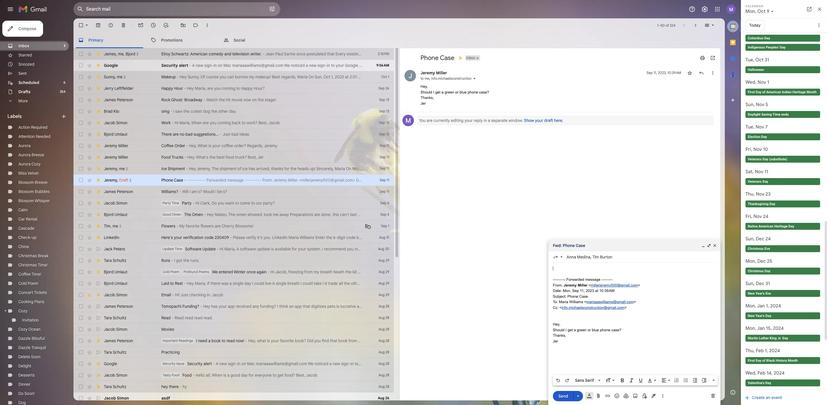 Task type: describe. For each thing, give the bounding box(es) containing it.
hey, should i get a green or blue phone case? thanks, jer inside phone case main content
[[421, 84, 489, 106]]

sep 12 for work - hi maria, when are you coming back to work? best, jacob
[[379, 121, 390, 125]]

1 vertical spatial there
[[169, 385, 179, 390]]

italic ‪(⌘i)‬ image
[[629, 378, 635, 384]]

30 row from the top
[[74, 382, 394, 393]]

sep inside ---------- forwarded message --------- from: jeremy miller < millerjeremy500@gmail.com > date: mon, sep 11, 2023 at 10:39 am subject: phone case to: maria williams < mariaaawilliams@gmail.com > cc:  < info.michaelsconstruction@ gmail.com >
[[573, 289, 579, 293]]

starred link
[[18, 53, 32, 58]]

be's?
[[218, 189, 227, 194]]

12 for there are no bad suggestions... - just bad ideas
[[386, 132, 390, 136]]

discard draft ‪(⌘⇧d)‬ image
[[711, 394, 717, 399]]

best
[[217, 155, 225, 160]]

2 vertical spatial get
[[278, 373, 284, 378]]

is right pets
[[337, 304, 340, 309]]

omen inside good omen the omen -
[[172, 213, 181, 217]]

1 horizontal spatial update
[[202, 247, 216, 252]]

close image
[[713, 244, 718, 248]]

hey, left the what
[[189, 143, 197, 149]]

james for rock ghost: broadway - watch the hit movie now on the stage!
[[104, 97, 116, 103]]

1 read from the left
[[161, 316, 171, 321]]

a inside text field
[[574, 328, 576, 333]]

time! for coffee time!
[[31, 272, 41, 277]]

a right was
[[230, 281, 232, 286]]

jer inside message body text field
[[553, 339, 559, 344]]

from
[[349, 339, 357, 344]]

10:39
[[405, 178, 415, 183]]

to right laid
[[170, 281, 174, 286]]

sep for 21th row from the bottom of the phone case main content
[[380, 167, 386, 171]]

take
[[314, 281, 322, 286]]

25 row from the top
[[74, 324, 394, 336]]

11, inside cell
[[654, 71, 658, 75]]

me for flowers - my favorite flowers are cherry blossoms!
[[113, 224, 118, 229]]

starred
[[18, 53, 32, 58]]

sep for 18th row from the bottom of the phone case main content
[[381, 201, 387, 205]]

sans
[[575, 378, 585, 384]]

to: inside phone case main content
[[461, 178, 466, 183]]

should inside phone case main content
[[421, 90, 433, 94]]

sep for 23th row from the bottom
[[380, 144, 386, 148]]

1 13 from the top
[[386, 98, 390, 102]]

4 for -
[[388, 213, 390, 217]]

party inside party time party - hi clark, do you want to come to our party?
[[163, 201, 171, 205]]

older image
[[693, 22, 699, 28]]

3 inside james , me , bjord 3
[[136, 52, 138, 56]]

case? inside phone case main content
[[479, 90, 489, 94]]

cold inside labels navigation
[[18, 281, 27, 286]]

blossom for blossom bubbles
[[18, 189, 34, 194]]

5 11 from the top
[[387, 190, 390, 194]]

24 row from the top
[[74, 313, 394, 324]]

tim inside row
[[104, 224, 111, 229]]

aug for 30th row from the top
[[379, 385, 385, 389]]

are left the no
[[173, 132, 179, 137]]

tara for read - read read read read.
[[104, 316, 112, 321]]

hey there - hy
[[161, 385, 187, 390]]

aug for 6th row from the bottom of the phone case main content
[[379, 339, 385, 343]]

schultz for read
[[113, 316, 126, 321]]

green inside phone case main content
[[445, 90, 455, 94]]

13 row from the top
[[74, 186, 394, 198]]

3 11 from the top
[[387, 167, 390, 171]]

2 horizontal spatial >
[[638, 283, 641, 288]]

attention needed link
[[18, 134, 50, 139]]

once
[[247, 270, 256, 275]]

4 james peterson from the top
[[104, 339, 133, 344]]

am's?
[[192, 189, 202, 194]]

laid
[[161, 281, 169, 286]]

fwd: phone case dialog
[[549, 240, 721, 406]]

4 28 from the top
[[386, 339, 390, 343]]

party time party - hi clark, do you want to come to our party?
[[163, 201, 275, 206]]

checking
[[189, 293, 206, 298]]

book?
[[295, 339, 306, 344]]

search mail image
[[75, 4, 86, 14]]

simon for movies
[[116, 327, 127, 332]]

7 row from the top
[[74, 117, 394, 129]]

aug for row containing jack peters
[[378, 247, 385, 251]]

your left coffee
[[212, 143, 221, 149]]

tomopachi funding? - hey has your app received any funding? i think an app that digitizes pets is lucrative as hell!
[[161, 304, 370, 309]]

attach files image
[[596, 394, 602, 399]]

3 aug 28 from the top
[[379, 328, 390, 332]]

of
[[666, 23, 669, 27]]

sep 11 for -
[[380, 178, 390, 182]]

1 single from the left
[[233, 281, 244, 286]]

1 could from the left
[[254, 281, 264, 286]]

5 28 from the top
[[386, 350, 390, 355]]

more image
[[205, 22, 210, 28]]

breeze for aurora breeze
[[32, 153, 44, 158]]

to left now!
[[222, 339, 226, 344]]

sep for 13th row from the top
[[380, 190, 386, 194]]

1 horizontal spatial there
[[211, 281, 220, 286]]

1 vertical spatial just
[[181, 293, 188, 298]]

a down to me , info.michaelsconstruction
[[442, 90, 444, 94]]

got
[[176, 258, 182, 263]]

bliss velvet
[[18, 171, 39, 176]]

are right 'you'
[[427, 118, 433, 123]]

aug for third row from the bottom of the phone case main content
[[379, 373, 385, 378]]

food inside "tasty food food - hello all, when is a good day for everyone to get food? best, jacob"
[[172, 373, 180, 378]]

1 vertical spatial >
[[634, 300, 636, 305]]

1 jack from the left
[[104, 247, 113, 252]]

---------- forwarded message --------- from: jeremy miller < millerjeremy500@gmail.com > date: mon, sep 11, 2023 at 10:39 am subject: phone case to: maria williams < mariaaawilliams@gmail.com > cc:  < info.michaelsconstruction@ gmail.com >
[[553, 278, 641, 310]]

1 app from the left
[[228, 304, 235, 309]]

tim inside fwd: phone case dialog
[[593, 255, 599, 260]]

blue inside phone case main content
[[460, 90, 467, 94]]

0 vertical spatial favorite
[[186, 224, 200, 229]]

your left 30 at the left bottom of page
[[375, 247, 383, 252]]

what's
[[196, 155, 209, 160]]

tara schultz for read - read read read read.
[[104, 316, 126, 321]]

underline ‪(⌘u)‬ image
[[638, 378, 644, 384]]

aug 29 for laid to rest - hey maria, if there was a single day i could live a single breath i could take i'd trade all the others away best, bjord
[[379, 282, 390, 286]]

0 vertical spatial day
[[229, 109, 236, 114]]

soon
[[31, 355, 40, 360]]

inbox for inbox link
[[18, 43, 29, 49]]

cozy for cozy ocean
[[18, 327, 28, 332]]

forwarded inside ---------- forwarded message --------- from: jeremy miller < millerjeremy500@gmail.com > date: mon, sep 11, 2023 at 10:39 am subject: phone case to: maria williams < mariaaawilliams@gmail.com > cc:  < info.michaelsconstruction@ gmail.com >
[[567, 278, 585, 282]]

2 book from the left
[[339, 339, 348, 344]]

aurora breeze link
[[18, 153, 44, 158]]

1 book from the left
[[212, 339, 221, 344]]

row containing jack peters
[[74, 244, 442, 255]]

230409
[[215, 235, 229, 240]]

indent more ‪(⌘])‬ image
[[702, 378, 708, 384]]

food
[[226, 155, 234, 160]]

there
[[161, 132, 172, 137]]

your left system.
[[298, 247, 306, 252]]

row containing sunny
[[74, 71, 394, 83]]

google for security alert
[[104, 362, 117, 367]]

0 horizontal spatial at
[[370, 247, 374, 252]]

practicing
[[161, 350, 180, 355]]

attention needed
[[18, 134, 50, 139]]

1 horizontal spatial hi
[[196, 201, 199, 206]]

flowers - my favorite flowers are cherry blossoms!
[[161, 224, 254, 229]]

security up hello
[[187, 362, 203, 367]]

5 james from the top
[[104, 339, 116, 344]]

peterson for rock
[[117, 97, 133, 103]]

cold poem inside phone case main content
[[163, 270, 180, 274]]

1 vertical spatial <
[[585, 300, 587, 305]]

umlaut for 8th row from the top
[[115, 132, 128, 137]]

2 happy from the left
[[241, 86, 253, 91]]

message inside ---------- forwarded message --------- from: jeremy miller < millerjeremy500@gmail.com > date: mon, sep 11, 2023 at 10:39 am subject: phone case to: maria williams < mariaaawilliams@gmail.com > cc:  < info.michaelsconstruction@ gmail.com >
[[586, 278, 601, 282]]

date: inside ---------- forwarded message --------- from: jeremy miller < millerjeremy500@gmail.com > date: mon, sep 11, 2023 at 10:39 am subject: phone case to: maria williams < mariaaawilliams@gmail.com > cc:  < info.michaelsconstruction@ gmail.com >
[[553, 289, 562, 293]]

profound poems
[[184, 270, 209, 274]]

2023 inside ---------- forwarded message --------- from: jeremy miller < millerjeremy500@gmail.com > date: mon, sep 11, 2023 at 10:39 am subject: phone case to: maria williams < mariaaawilliams@gmail.com > cc:  < info.michaelsconstruction@ gmail.com >
[[586, 289, 595, 293]]

11, inside ---------- forwarded message --------- from: jeremy miller < millerjeremy500@gmail.com > date: mon, sep 11, 2023 at 10:39 am subject: phone case to: maria williams < mariaaawilliams@gmail.com > cc:  < info.michaelsconstruction@ gmail.com >
[[580, 289, 585, 293]]

phone right am
[[438, 178, 450, 183]]

aug for ninth row from the bottom
[[379, 305, 385, 309]]

subject: inside phone case main content
[[422, 178, 437, 183]]

a right in
[[488, 118, 491, 123]]

draft
[[545, 118, 553, 123]]

millerjeremy500@gmail.com link
[[591, 283, 638, 288]]

1 horizontal spatial that
[[330, 339, 338, 344]]

2 horizontal spatial hi
[[220, 247, 223, 252]]

26 for happy hour
[[386, 86, 390, 90]]

1 horizontal spatial party
[[182, 201, 192, 206]]

are for my favorite flowers are cherry blossoms!
[[215, 224, 221, 229]]

would
[[203, 189, 215, 194]]

3 28 from the top
[[386, 328, 390, 332]]

recommend
[[324, 247, 346, 252]]

aurora for aurora breeze
[[18, 153, 31, 158]]

1 horizontal spatial at
[[400, 178, 404, 183]]

8 row from the top
[[74, 129, 394, 140]]

1 vertical spatial hey
[[187, 281, 194, 286]]

jacob simon for asdf
[[104, 396, 129, 401]]

sep 11, 2023, 10:39 am cell
[[647, 70, 682, 76]]

cutest
[[191, 109, 202, 114]]

5 row from the top
[[74, 94, 394, 106]]

2 for phone case - ---------- forwarded message --------- from: jeremy miller <millerjeremy500@gmail.com> date: mon, sep 11, 2023 at 10:39 am subject: phone case to: maria william
[[129, 178, 131, 183]]

2 vertical spatial >
[[625, 306, 627, 310]]

2 28 from the top
[[386, 316, 390, 320]]

11 row from the top
[[74, 163, 394, 175]]

ideas
[[240, 132, 249, 137]]

1 horizontal spatial jer
[[421, 101, 426, 106]]

sunny
[[104, 74, 115, 79]]

you right did
[[315, 339, 321, 344]]

show details image
[[473, 77, 477, 80]]

medina
[[578, 255, 591, 260]]

toggle confidential mode image
[[642, 394, 648, 399]]

0 horizontal spatial food
[[161, 155, 171, 160]]

2 horizontal spatial read
[[227, 339, 235, 344]]

26 for asdf
[[386, 396, 390, 401]]

formatting options toolbar
[[553, 376, 718, 386]]

3 bjord umlaut from the top
[[104, 270, 128, 275]]

your right 'what'
[[271, 339, 279, 344]]

jerry leftfielder
[[104, 86, 133, 91]]

maria, up broadway
[[195, 86, 206, 91]]

11 for -
[[387, 178, 390, 182]]

aug 29 for email - hi! just checking in. jacob
[[379, 293, 390, 297]]

tasty
[[163, 373, 171, 378]]

0 vertical spatial jeremy miller
[[421, 70, 447, 76]]

0 horizontal spatial read
[[185, 316, 193, 321]]

to: inside ---------- forwarded message --------- from: jeremy miller < millerjeremy500@gmail.com > date: mon, sep 11, 2023 at 10:39 am subject: phone case to: maria williams < mariaaawilliams@gmail.com > cc:  < info.michaelsconstruction@ gmail.com >
[[553, 300, 558, 305]]

1 horizontal spatial get
[[436, 90, 441, 94]]

check-
[[18, 235, 32, 240]]

4 bjord umlaut from the top
[[104, 281, 128, 286]]

hey, inside message body text field
[[553, 323, 561, 327]]

everyone
[[255, 373, 272, 378]]

date: inside row
[[356, 178, 366, 183]]

31 row from the top
[[74, 393, 394, 405]]

jacob simon for email
[[104, 293, 127, 298]]

from: inside phone case main content
[[263, 178, 273, 183]]

1 aug 28 from the top
[[379, 305, 390, 309]]

phone up to me , info.michaelsconstruction
[[421, 54, 439, 62]]

labels heading
[[7, 114, 61, 120]]

promotions tab
[[146, 32, 219, 48]]

8 28 from the top
[[386, 385, 390, 389]]

354
[[60, 90, 66, 94]]

separate
[[492, 118, 508, 123]]

drafts link
[[18, 89, 30, 95]]

cozy ocean
[[18, 327, 40, 332]]

me down phone case
[[425, 76, 430, 81]]

28 row from the top
[[74, 359, 394, 370]]

scheduled
[[18, 80, 39, 85]]

dinner link
[[18, 382, 30, 388]]

0 horizontal spatial alert
[[179, 63, 188, 68]]

the right on
[[258, 97, 264, 103]]

insert photo image
[[633, 394, 639, 399]]

simon for email
[[116, 293, 127, 298]]

0 horizontal spatial when
[[192, 120, 202, 126]]

sep for 12th row
[[380, 178, 386, 182]]

the right got
[[183, 258, 189, 263]]

best, right the work?
[[259, 120, 268, 126]]

blue inside message body text field
[[592, 328, 599, 333]]

5 sep 11 from the top
[[380, 190, 390, 194]]

cooking plans link
[[18, 300, 44, 305]]

sep for 15th row from the top of the phone case main content
[[381, 213, 387, 217]]

phone up williams?
[[161, 178, 173, 183]]

check-up link
[[18, 235, 37, 240]]

row containing linkedin
[[74, 232, 394, 244]]

the right saw in the left of the page
[[184, 109, 190, 114]]

2 vertical spatial <
[[560, 306, 562, 310]]

me for elroy schwartz: american comedy and television writer. -
[[118, 51, 124, 56]]

your right here's
[[174, 235, 182, 240]]

row containing jerry leftfielder
[[74, 83, 394, 94]]

james peterson for williams?
[[104, 189, 133, 194]]

phone right 'fwd:'
[[563, 243, 575, 249]]

sep for 25th row from the bottom of the phone case main content
[[379, 121, 386, 125]]

i inside message body text field
[[566, 328, 567, 333]]

coffee for coffee order - hey, what is your coffee order? regards, jeremy
[[161, 143, 174, 149]]

tomopachi
[[161, 304, 182, 309]]

desserts
[[18, 373, 35, 378]]

a left good on the bottom of page
[[227, 373, 230, 378]]

inbox button
[[466, 55, 476, 61]]

hell!
[[362, 304, 370, 309]]

3 schultz from the top
[[113, 350, 126, 355]]

0 vertical spatial cozy
[[32, 162, 41, 167]]

23 row from the top
[[74, 301, 394, 313]]

sep 11 for jer
[[380, 155, 390, 159]]

aug for 25th row from the top of the phone case main content
[[379, 328, 385, 332]]

social tab
[[219, 32, 291, 48]]

maria inside phone case main content
[[467, 178, 478, 183]]

best, right away
[[374, 281, 384, 286]]

1 bad from the left
[[186, 132, 193, 137]]

jeremy miller for coffee order - hey, what is your coffee order? regards, jeremy
[[104, 143, 128, 149]]

1 happy from the left
[[161, 86, 173, 91]]

4 aug 28 from the top
[[379, 339, 390, 343]]

Not starred checkbox
[[687, 70, 693, 76]]

2:15 pm
[[378, 52, 390, 56]]

phone case main content
[[74, 18, 725, 406]]

check-up
[[18, 235, 37, 240]]

at inside ---------- forwarded message --------- from: jeremy miller < millerjeremy500@gmail.com > date: mon, sep 11, 2023 at 10:39 am subject: phone case to: maria williams < mariaaawilliams@gmail.com > cc:  < info.michaelsconstruction@ gmail.com >
[[596, 289, 599, 293]]

0 vertical spatial 1
[[658, 23, 659, 27]]

0 vertical spatial a
[[237, 247, 239, 252]]

the
[[184, 212, 191, 217]]

sep for row containing tim
[[381, 224, 387, 228]]

aug for 20th row from the top
[[379, 270, 385, 274]]

update inside "update time software update - hi maria, a software update is available for your system. i recommend you install it at your earliest convenience. best, jack"
[[163, 247, 174, 251]]

pop out image
[[707, 244, 712, 248]]

blossom for blossom breeze
[[18, 180, 34, 185]]

inbox for inbox button
[[467, 56, 475, 60]]

sep 4 for hi
[[381, 201, 390, 205]]

0 horizontal spatial for
[[249, 373, 254, 378]]

2 aug 29 from the top
[[379, 270, 390, 274]]

12 for work - hi maria, when are you coming back to work? best, jacob
[[386, 121, 390, 125]]

2 vertical spatial day
[[241, 373, 248, 378]]

elroy
[[161, 51, 170, 57]]

aug 26
[[378, 396, 390, 401]]

undo ‪(⌘z)‬ image
[[556, 378, 561, 384]]

coffee time! link
[[18, 272, 41, 277]]

you up rock ghost: broadway - watch the hit movie now on the stage!
[[214, 86, 221, 91]]

james for williams? - will i am's? would i be's?
[[104, 189, 116, 194]]

to right everyone
[[273, 373, 277, 378]]

is right the what
[[209, 143, 211, 149]]

forwarded inside phone case main content
[[207, 178, 226, 183]]

maria, left "if"
[[195, 281, 206, 286]]

shipment
[[168, 166, 185, 172]]

maria, down 230409 on the bottom of page
[[224, 247, 236, 252]]

<millerjeremy500@gmail.com>
[[299, 178, 355, 183]]

aug 29 for runs - i got the runs.
[[379, 259, 390, 263]]

cozy link
[[18, 309, 28, 314]]

tara for runs - i got the runs.
[[104, 258, 112, 263]]

message inside phone case main content
[[227, 178, 244, 183]]

are for hey maria, are you coming to happy hour?
[[207, 86, 213, 91]]

a right the need
[[208, 339, 211, 344]]

snoozed
[[18, 62, 34, 67]]

hello
[[196, 373, 205, 378]]

2 single from the left
[[276, 281, 287, 286]]

settings image
[[702, 6, 709, 13]]

now!
[[236, 339, 245, 344]]

you down dog
[[210, 120, 217, 126]]

order?
[[234, 143, 246, 149]]

1 horizontal spatial a
[[272, 281, 275, 286]]

hey, down to me , info.michaelsconstruction
[[421, 84, 428, 89]]

aug for 19th row from the top
[[379, 259, 385, 263]]

window.
[[509, 118, 524, 123]]

best, right truck?
[[248, 155, 257, 160]]

2 bjord umlaut from the top
[[104, 212, 128, 217]]

do soon! link
[[18, 392, 35, 397]]

blossom whisper
[[18, 199, 50, 204]]

my
[[179, 224, 185, 229]]

1 james from the top
[[104, 51, 116, 56]]

action required link
[[18, 125, 47, 130]]

more formatting options image
[[711, 378, 717, 384]]

breeze for blossom breeze
[[35, 180, 48, 185]]

jacob simon for movies
[[104, 327, 127, 332]]

2 jack from the left
[[434, 247, 442, 252]]

1 vertical spatial alert
[[204, 362, 212, 367]]

move to image
[[180, 22, 186, 28]]

6 aug 28 from the top
[[379, 362, 390, 366]]

you left want
[[218, 201, 225, 206]]

27 row from the top
[[74, 347, 394, 359]]

do inside phone case main content
[[212, 201, 217, 206]]

security for alert
[[161, 63, 178, 68]]

elroy schwartz: american comedy and television writer. -
[[161, 51, 266, 57]]

phone inside main content
[[468, 90, 478, 94]]

aurora for aurora cozy
[[18, 162, 31, 167]]

2 horizontal spatial food
[[183, 373, 192, 378]]

blossom whisper link
[[18, 199, 50, 204]]

jeremy inside ---------- forwarded message --------- from: jeremy miller < millerjeremy500@gmail.com > date: mon, sep 11, 2023 at 10:39 am subject: phone case to: maria williams < mariaaawilliams@gmail.com > cc:  < info.michaelsconstruction@ gmail.com >
[[564, 283, 577, 288]]

leftfielder
[[115, 86, 133, 91]]

the right dog
[[211, 109, 217, 114]]

movies link
[[161, 327, 363, 333]]

15 row from the top
[[74, 209, 394, 221]]

laid to rest - hey maria, if there was a single day i could live a single breath i could take i'd trade all the others away best, bjord
[[161, 281, 394, 286]]

is right update
[[271, 247, 274, 252]]

tara schultz for hey there - hy
[[104, 385, 126, 390]]

mon, inside phone case main content
[[367, 178, 376, 183]]

do inside labels navigation
[[18, 392, 23, 397]]

0 vertical spatial hi
[[175, 120, 178, 126]]

install
[[355, 247, 366, 252]]

movies
[[161, 327, 174, 332]]

4 peterson from the top
[[117, 339, 133, 344]]

work - hi maria, when are you coming back to work? best, jacob
[[161, 120, 280, 126]]

delight
[[18, 364, 31, 369]]

editing
[[451, 118, 464, 123]]

simon for asdf
[[117, 396, 129, 401]]

car rental
[[18, 217, 37, 222]]

or inside message body text field
[[588, 328, 591, 333]]

0 vertical spatial for
[[292, 247, 297, 252]]

the left hit
[[219, 97, 225, 103]]

delight link
[[18, 364, 31, 369]]

poem inside phone case main content
[[171, 270, 180, 274]]

promotions
[[161, 37, 183, 43]]

14 row from the top
[[74, 198, 394, 209]]

hey, left 'what'
[[248, 339, 256, 344]]

compose button
[[2, 21, 43, 37]]

19 row from the top
[[74, 255, 394, 267]]

2 jacob simon from the top
[[104, 201, 127, 206]]

1 vertical spatial day
[[245, 281, 251, 286]]

aug for 27th row
[[379, 350, 385, 355]]

side panel section
[[725, 18, 741, 401]]

an
[[289, 304, 294, 309]]

1 horizontal spatial just
[[223, 132, 231, 137]]

winter
[[234, 270, 246, 275]]

time! for christmas time!
[[38, 263, 48, 268]]

drafts
[[18, 89, 30, 95]]

maria, up the no
[[179, 120, 191, 126]]

all
[[339, 281, 343, 286]]

fwd:
[[553, 243, 562, 249]]

10 row from the top
[[74, 152, 394, 163]]



Task type: vqa. For each thing, say whether or not it's contained in the screenshot.
top Sep 13
yes



Task type: locate. For each thing, give the bounding box(es) containing it.
case? inside message body text field
[[612, 328, 622, 333]]

get left food?
[[278, 373, 284, 378]]

4 29 from the top
[[386, 293, 390, 297]]

sep 4 for -
[[381, 213, 390, 217]]

your left draft
[[535, 118, 544, 123]]

trucks
[[172, 155, 184, 160]]

11, up williams
[[580, 289, 585, 293]]

1 vertical spatial forwarded
[[567, 278, 585, 282]]

read up the movies
[[161, 316, 171, 321]]

could left live
[[254, 281, 264, 286]]

0 horizontal spatial favorite
[[186, 224, 200, 229]]

food trucks - hey, what's the best food truck? best, jer
[[161, 155, 264, 160]]

green inside message body text field
[[577, 328, 587, 333]]

or down info.michaelsconstruction
[[456, 90, 459, 94]]

6 row from the top
[[74, 106, 394, 117]]

29 row from the top
[[74, 370, 394, 382]]

do left the soon! at the left bottom of the page
[[18, 392, 23, 397]]

aurora up bliss
[[18, 162, 31, 167]]

1 horizontal spatial cold poem
[[163, 270, 180, 274]]

5 aug 28 from the top
[[379, 350, 390, 355]]

that right find
[[330, 339, 338, 344]]

saw
[[175, 109, 183, 114]]

1 for oct 1
[[388, 75, 390, 79]]

linkedin
[[104, 235, 119, 240]]

hey, should i get a green or blue phone case? thanks, jer down info.michaelsconstruction@
[[553, 323, 622, 344]]

row containing james
[[74, 48, 394, 60]]

0 vertical spatial dazzle
[[18, 336, 31, 342]]

concert tickets link
[[18, 290, 47, 296]]

poems
[[199, 270, 209, 274]]

are
[[207, 86, 213, 91], [427, 118, 433, 123], [203, 120, 209, 126], [173, 132, 179, 137], [215, 224, 221, 229]]

1 50 of 224
[[658, 23, 676, 27]]

hey right the rest
[[187, 281, 194, 286]]

3 tara from the top
[[104, 350, 112, 355]]

was
[[222, 281, 229, 286]]

time up got
[[175, 247, 182, 251]]

1 vertical spatial maria
[[559, 300, 569, 305]]

29 for email - hi! just checking in. jacob
[[386, 293, 390, 297]]

1 google from the top
[[104, 63, 118, 68]]

redo ‪(⌘y)‬ image
[[565, 378, 571, 384]]

more
[[18, 99, 28, 104]]

gmail image
[[18, 3, 50, 15]]

0 vertical spatial date:
[[356, 178, 366, 183]]

tara schultz for runs - i got the runs.
[[104, 258, 126, 263]]

not starred image
[[687, 70, 693, 76]]

simon
[[116, 120, 127, 126], [116, 201, 127, 206], [116, 293, 127, 298], [116, 327, 127, 332], [116, 373, 127, 378], [117, 396, 129, 401]]

for left everyone
[[249, 373, 254, 378]]

1
[[658, 23, 659, 27], [388, 75, 390, 79], [388, 224, 390, 228]]

0 vertical spatial that
[[303, 304, 310, 309]]

poem inside labels navigation
[[28, 281, 38, 286]]

2 11 from the top
[[387, 155, 390, 159]]

0 vertical spatial subject:
[[422, 178, 437, 183]]

2 vertical spatial jeremy miller
[[104, 155, 128, 160]]

book left from in the bottom left of the page
[[339, 339, 348, 344]]

hey, left what's
[[187, 155, 195, 160]]

aug 31
[[379, 236, 390, 240]]

aurora for aurora link
[[18, 143, 31, 149]]

indent less ‪(⌘[)‬ image
[[693, 378, 698, 384]]

time for party
[[172, 201, 179, 205]]

1 28 from the top
[[386, 305, 390, 309]]

william
[[478, 178, 491, 183]]

tab list containing primary
[[74, 32, 725, 48]]

to right 'back'
[[242, 120, 246, 126]]

0 vertical spatial sep 13
[[379, 98, 390, 102]]

tim left burton
[[593, 255, 599, 260]]

hey up broadway
[[187, 86, 194, 91]]

1 vertical spatial when
[[212, 373, 222, 378]]

2 vertical spatial 11,
[[580, 289, 585, 293]]

2 sep 13 from the top
[[379, 109, 390, 113]]

3 james peterson from the top
[[104, 304, 133, 309]]

omen right good
[[172, 213, 181, 217]]

will
[[182, 189, 189, 194]]

1 vertical spatial sep 4
[[381, 213, 390, 217]]

toggle split pane mode image
[[705, 22, 710, 28]]

0 vertical spatial 2023
[[390, 178, 399, 183]]

1 for sep 1
[[388, 224, 390, 228]]

james peterson for tomopachi funding?
[[104, 304, 133, 309]]

0 vertical spatial do
[[212, 201, 217, 206]]

google
[[104, 63, 118, 68], [104, 362, 117, 367]]

6
[[64, 80, 66, 85]]

hey for funding?
[[203, 304, 210, 309]]

1 vertical spatial 11,
[[385, 178, 389, 183]]

tiktok?
[[358, 339, 372, 344]]

1 vertical spatial jer
[[258, 155, 264, 160]]

1 vertical spatial 12
[[386, 132, 390, 136]]

0 vertical spatial 3
[[64, 44, 65, 48]]

0 vertical spatial breeze
[[32, 153, 44, 158]]

me for ice shipment -
[[119, 166, 125, 171]]

2 inside jeremy , me 2
[[126, 167, 128, 171]]

1 vertical spatial for
[[249, 373, 254, 378]]

1 horizontal spatial alert
[[204, 362, 212, 367]]

time for software
[[175, 247, 182, 251]]

to:
[[461, 178, 466, 183], [553, 300, 558, 305]]

10:39 am inside ---------- forwarded message --------- from: jeremy miller < millerjeremy500@gmail.com > date: mon, sep 11, 2023 at 10:39 am subject: phone case to: maria williams < mariaaawilliams@gmail.com > cc:  < info.michaelsconstruction@ gmail.com >
[[600, 289, 615, 293]]

2023 inside phone case main content
[[390, 178, 399, 183]]

is right 'what'
[[267, 339, 270, 344]]

oct
[[382, 75, 387, 79]]

2 aug 28 from the top
[[379, 316, 390, 320]]

needed
[[36, 134, 50, 139]]

get down to me , info.michaelsconstruction
[[436, 90, 441, 94]]

29 for runs - i got the runs.
[[386, 259, 390, 263]]

schultz for runs
[[113, 258, 126, 263]]

0 horizontal spatial subject:
[[422, 178, 437, 183]]

update time software update - hi maria, a software update is available for your system. i recommend you install it at your earliest convenience. best, jack
[[163, 247, 442, 252]]

6 jacob simon from the top
[[104, 396, 129, 401]]

1 vertical spatial phone
[[600, 328, 611, 333]]

1 umlaut from the top
[[115, 132, 128, 137]]

schultz for hey
[[113, 385, 126, 390]]

1 vertical spatial time
[[175, 247, 182, 251]]

blossom breeze link
[[18, 180, 48, 185]]

3 inside labels navigation
[[64, 44, 65, 48]]

4 schultz from the top
[[113, 385, 126, 390]]

case
[[440, 54, 455, 62], [174, 178, 183, 183], [451, 178, 460, 183], [576, 243, 586, 249], [580, 295, 588, 299]]

or
[[456, 90, 459, 94], [588, 328, 591, 333]]

millerjeremy500@gmail.com
[[591, 283, 638, 288]]

simon for work
[[116, 120, 127, 126]]

thanks, inside phone case main content
[[421, 96, 434, 100]]

add to tasks image
[[163, 22, 169, 28]]

when right all,
[[212, 373, 222, 378]]

is left good on the bottom of page
[[223, 373, 226, 378]]

1 jacob simon from the top
[[104, 120, 127, 126]]

main menu image
[[7, 6, 14, 13]]

cold poem link
[[18, 281, 38, 286]]

1 4 from the top
[[388, 201, 390, 205]]

more send options image
[[576, 394, 581, 399]]

3 aug 29 from the top
[[379, 282, 390, 286]]

29 for laid to rest - hey maria, if there was a single day i could live a single breath i could take i'd trade all the others away best, bjord
[[386, 282, 390, 286]]

jer inside row
[[258, 155, 264, 160]]

2 horizontal spatial 11,
[[654, 71, 658, 75]]

26 row from the top
[[74, 336, 394, 347]]

2 13 from the top
[[386, 109, 390, 113]]

inbox inside button
[[467, 56, 475, 60]]

coming down other
[[218, 120, 231, 126]]

4 umlaut from the top
[[115, 281, 128, 286]]

hey for hour
[[187, 86, 194, 91]]

alert up all,
[[204, 362, 212, 367]]

1 horizontal spatial food
[[172, 373, 180, 378]]

to right want
[[235, 201, 239, 206]]

None checkbox
[[78, 22, 84, 28], [78, 51, 84, 57], [78, 63, 84, 68], [78, 74, 84, 80], [78, 86, 84, 91], [78, 97, 84, 103], [78, 109, 84, 114], [78, 120, 84, 126], [78, 166, 84, 172], [78, 178, 84, 183], [78, 189, 84, 195], [78, 212, 84, 218], [78, 235, 84, 241], [78, 246, 84, 252], [78, 269, 84, 275], [78, 292, 84, 298], [78, 327, 84, 333], [78, 338, 84, 344], [78, 350, 84, 356], [78, 396, 84, 402], [78, 22, 84, 28], [78, 51, 84, 57], [78, 63, 84, 68], [78, 74, 84, 80], [78, 86, 84, 91], [78, 97, 84, 103], [78, 109, 84, 114], [78, 120, 84, 126], [78, 166, 84, 172], [78, 178, 84, 183], [78, 189, 84, 195], [78, 212, 84, 218], [78, 235, 84, 241], [78, 246, 84, 252], [78, 269, 84, 275], [78, 292, 84, 298], [78, 327, 84, 333], [78, 338, 84, 344], [78, 350, 84, 356], [78, 396, 84, 402]]

tickets
[[34, 290, 47, 296]]

2 james from the top
[[104, 97, 116, 103]]

your right has
[[219, 304, 227, 309]]

coffee
[[222, 143, 233, 149]]

1 tara from the top
[[104, 258, 112, 263]]

2 29 from the top
[[386, 270, 390, 274]]

2 inside jeremy , draft 2
[[129, 178, 131, 183]]

1 vertical spatial coffee
[[18, 272, 31, 277]]

3 aurora from the top
[[18, 162, 31, 167]]

get down info.michaelsconstruction@
[[568, 328, 573, 333]]

break
[[38, 254, 48, 259]]

comedy
[[209, 51, 223, 57]]

12 row from the top
[[74, 175, 491, 186]]

1 vertical spatial thanks,
[[553, 334, 567, 338]]

2 up leftfielder
[[124, 75, 126, 79]]

subject: inside ---------- forwarded message --------- from: jeremy miller < millerjeremy500@gmail.com > date: mon, sep 11, 2023 at 10:39 am subject: phone case to: maria williams < mariaaawilliams@gmail.com > cc:  < info.michaelsconstruction@ gmail.com >
[[553, 295, 567, 299]]

0 horizontal spatial happy
[[161, 86, 173, 91]]

1 sep 12 from the top
[[379, 121, 390, 125]]

0 horizontal spatial just
[[181, 293, 188, 298]]

we entered winter once again -
[[212, 270, 271, 275]]

could left the take
[[303, 281, 313, 286]]

tab list
[[725, 18, 741, 385], [74, 32, 725, 48]]

2 sep 11 from the top
[[380, 155, 390, 159]]

1 schultz from the top
[[113, 258, 126, 263]]

jacob simon for work
[[104, 120, 127, 126]]

read down tomopachi
[[175, 316, 184, 321]]

security
[[161, 63, 178, 68], [187, 362, 203, 367], [163, 362, 176, 366]]

phone inside message body text field
[[600, 328, 611, 333]]

None checkbox
[[78, 132, 84, 137], [78, 143, 84, 149], [78, 155, 84, 160], [78, 201, 84, 206], [78, 224, 84, 229], [78, 258, 84, 264], [78, 281, 84, 287], [78, 304, 84, 310], [78, 315, 84, 321], [78, 361, 84, 367], [78, 373, 84, 379], [78, 384, 84, 390], [78, 132, 84, 137], [78, 143, 84, 149], [78, 155, 84, 160], [78, 201, 84, 206], [78, 224, 84, 229], [78, 258, 84, 264], [78, 281, 84, 287], [78, 304, 84, 310], [78, 315, 84, 321], [78, 361, 84, 367], [78, 373, 84, 379], [78, 384, 84, 390]]

to up movie
[[236, 86, 240, 91]]

coffee inside labels navigation
[[18, 272, 31, 277]]

1 vertical spatial cold poem
[[18, 281, 38, 286]]

hey, should i get a green or blue phone case? thanks, jer inside message body text field
[[553, 323, 622, 344]]

1 vertical spatial sep 13
[[379, 109, 390, 113]]

delete image
[[121, 22, 126, 28]]

0 vertical spatial hey
[[187, 86, 194, 91]]

0 vertical spatial 10:39 am
[[668, 71, 682, 75]]

day down once
[[245, 281, 251, 286]]

the
[[219, 97, 225, 103], [258, 97, 264, 103], [184, 109, 190, 114], [211, 109, 217, 114], [210, 155, 216, 160], [183, 258, 189, 263], [344, 281, 350, 286]]

0 vertical spatial 13
[[386, 98, 390, 102]]

2 james peterson from the top
[[104, 189, 133, 194]]

coffee down there
[[161, 143, 174, 149]]

0 horizontal spatial case?
[[479, 90, 489, 94]]

aug for 28th row from the top of the phone case main content
[[379, 362, 385, 366]]

0 horizontal spatial from:
[[263, 178, 273, 183]]

cold poem down 'coffee time!'
[[18, 281, 38, 286]]

1 horizontal spatial read
[[194, 316, 203, 321]]

to down phone case
[[421, 76, 424, 81]]

6 28 from the top
[[386, 362, 390, 366]]

2023 up info.michaelsconstruction@
[[586, 289, 595, 293]]

come
[[240, 201, 250, 206]]

0 horizontal spatial jer
[[258, 155, 264, 160]]

peterson for tomopachi
[[117, 304, 133, 309]]

christmas for christmas time!
[[18, 263, 37, 268]]

Message Body text field
[[553, 266, 717, 374]]

security for issue
[[163, 362, 176, 366]]

again
[[257, 270, 267, 275]]

and
[[224, 51, 231, 57]]

1 sep 11 from the top
[[380, 144, 390, 148]]

0 horizontal spatial thanks,
[[421, 96, 434, 100]]

0 vertical spatial 26
[[386, 86, 390, 90]]

message up millerjeremy500@gmail.com
[[586, 278, 601, 282]]

10:39 am inside cell
[[668, 71, 682, 75]]

1 vertical spatial date:
[[553, 289, 562, 293]]

1 vertical spatial favorite
[[280, 339, 294, 344]]

3
[[64, 44, 65, 48], [136, 52, 138, 56]]

1 tara schultz from the top
[[104, 258, 126, 263]]

0 vertical spatial alert
[[179, 63, 188, 68]]

are left "cherry"
[[215, 224, 221, 229]]

0 horizontal spatial message
[[227, 178, 244, 183]]

or inside phone case main content
[[456, 90, 459, 94]]

type of response image
[[553, 255, 559, 260]]

2 blossom from the top
[[18, 189, 34, 194]]

mon, inside ---------- forwarded message --------- from: jeremy miller < millerjeremy500@gmail.com > date: mon, sep 11, 2023 at 10:39 am subject: phone case to: maria williams < mariaaawilliams@gmail.com > cc:  < info.michaelsconstruction@ gmail.com >
[[563, 289, 572, 293]]

2 26 from the top
[[386, 396, 390, 401]]

sent link
[[18, 71, 27, 76]]

you left install
[[347, 247, 354, 252]]

labels navigation
[[0, 18, 74, 406]]

time! down christmas time! link
[[31, 272, 41, 277]]

umlaut for 15th row from the top of the phone case main content
[[115, 212, 128, 217]]

1 horizontal spatial tim
[[593, 255, 599, 260]]

food right tasty
[[172, 373, 180, 378]]

breeze up bubbles
[[35, 180, 48, 185]]

, inside fwd: phone case dialog
[[591, 255, 592, 260]]

1 james peterson from the top
[[104, 97, 133, 103]]

rock
[[161, 97, 170, 103]]

me for makeup -
[[117, 74, 123, 79]]

1 up 31 at the left of page
[[388, 224, 390, 228]]

1 horizontal spatial when
[[212, 373, 222, 378]]

time inside party time party - hi clark, do you want to come to our party?
[[172, 201, 179, 205]]

1 sep 13 from the top
[[379, 98, 390, 102]]

1 29 from the top
[[386, 259, 390, 263]]

sep inside cell
[[647, 71, 653, 75]]

1 horizontal spatial hey, should i get a green or blue phone case? thanks, jer
[[553, 323, 622, 344]]

<
[[589, 283, 591, 288], [585, 300, 587, 305], [560, 306, 562, 310]]

james peterson for rock ghost: broadway
[[104, 97, 133, 103]]

cozy down cooking
[[18, 309, 28, 314]]

a
[[442, 90, 444, 94], [488, 118, 491, 123], [230, 281, 232, 286], [574, 328, 576, 333], [208, 339, 211, 344], [227, 373, 230, 378]]

james for tomopachi funding? - hey has your app received any funding? i think an app that digitizes pets is lucrative as hell!
[[104, 304, 116, 309]]

cold poem inside labels navigation
[[18, 281, 38, 286]]

2 row from the top
[[74, 60, 394, 71]]

3 tara schultz from the top
[[104, 350, 126, 355]]

day right good on the bottom of page
[[241, 373, 248, 378]]

important
[[163, 339, 178, 343]]

4 sep 11 from the top
[[380, 178, 390, 182]]

11, left 10:39 on the top
[[385, 178, 389, 183]]

1 vertical spatial jeremy miller
[[104, 143, 128, 149]]

cozy ocean link
[[18, 327, 40, 332]]

work
[[161, 120, 171, 126]]

7 aug 28 from the top
[[379, 373, 390, 378]]

2 peterson from the top
[[117, 189, 133, 194]]

primary tab
[[74, 32, 146, 48]]

4 for hi
[[388, 201, 390, 205]]

0 horizontal spatial phone
[[468, 90, 478, 94]]

best, right convenience. at the bottom
[[423, 247, 433, 252]]

phone inside ---------- forwarded message --------- from: jeremy miller < millerjeremy500@gmail.com > date: mon, sep 11, 2023 at 10:39 am subject: phone case to: maria williams < mariaaawilliams@gmail.com > cc:  < info.michaelsconstruction@ gmail.com >
[[568, 295, 579, 299]]

umlaut for 21th row from the top of the phone case main content
[[115, 281, 128, 286]]

from: inside ---------- forwarded message --------- from: jeremy miller < millerjeremy500@gmail.com > date: mon, sep 11, 2023 at 10:39 am subject: phone case to: maria williams < mariaaawilliams@gmail.com > cc:  < info.michaelsconstruction@ gmail.com >
[[553, 283, 563, 288]]

2 app from the left
[[295, 304, 302, 309]]

1 blossom from the top
[[18, 180, 34, 185]]

11 for jer
[[387, 155, 390, 159]]

time down williams?
[[172, 201, 179, 205]]

google for -
[[104, 63, 118, 68]]

1 vertical spatial tim
[[593, 255, 599, 260]]

umlaut for 20th row from the top
[[115, 270, 128, 275]]

anna medina , tim burton
[[567, 255, 613, 260]]

for right available
[[292, 247, 297, 252]]

1 vertical spatial message
[[586, 278, 601, 282]]

3 peterson from the top
[[117, 304, 133, 309]]

0 vertical spatial time
[[172, 201, 179, 205]]

row
[[74, 48, 394, 60], [74, 60, 394, 71], [74, 71, 394, 83], [74, 83, 394, 94], [74, 94, 394, 106], [74, 106, 394, 117], [74, 117, 394, 129], [74, 129, 394, 140], [74, 140, 394, 152], [74, 152, 394, 163], [74, 163, 394, 175], [74, 175, 491, 186], [74, 186, 394, 198], [74, 198, 394, 209], [74, 209, 394, 221], [74, 221, 394, 232], [74, 232, 394, 244], [74, 244, 442, 255], [74, 255, 394, 267], [74, 267, 394, 278], [74, 278, 394, 290], [74, 290, 394, 301], [74, 301, 394, 313], [74, 313, 394, 324], [74, 324, 394, 336], [74, 336, 394, 347], [74, 347, 394, 359], [74, 359, 394, 370], [74, 370, 394, 382], [74, 382, 394, 393], [74, 393, 394, 405]]

me up draft at the left of the page
[[119, 166, 125, 171]]

has
[[211, 304, 218, 309]]

did
[[307, 339, 313, 344]]

21 row from the top
[[74, 278, 394, 290]]

blossom for blossom whisper
[[18, 199, 34, 204]]

your left 'reply'
[[465, 118, 473, 123]]

1 vertical spatial case?
[[612, 328, 622, 333]]

sep for row containing jerry leftfielder
[[379, 86, 385, 90]]

inbox inside labels navigation
[[18, 43, 29, 49]]

system.
[[307, 247, 321, 252]]

2 tara schultz from the top
[[104, 316, 126, 321]]

0 vertical spatial poem
[[171, 270, 180, 274]]

1 horizontal spatial phone
[[600, 328, 611, 333]]

phone down show details image
[[468, 90, 478, 94]]

2 inside sunny , me 2
[[124, 75, 126, 79]]

0 vertical spatial blossom
[[18, 180, 34, 185]]

a right live
[[272, 281, 275, 286]]

thanks, inside message body text field
[[553, 334, 567, 338]]

1 horizontal spatial thanks,
[[553, 334, 567, 338]]

9 row from the top
[[74, 140, 394, 152]]

4 11 from the top
[[387, 178, 390, 182]]

dazzle down cozy ocean on the bottom left of the page
[[18, 336, 31, 342]]

get inside message body text field
[[568, 328, 573, 333]]

4 james from the top
[[104, 304, 116, 309]]

1 horizontal spatial book
[[339, 339, 348, 344]]

labels image
[[193, 22, 199, 28]]

snooze image
[[151, 22, 156, 28]]

bad right the no
[[186, 132, 193, 137]]

1 aug 29 from the top
[[379, 259, 390, 263]]

maria,
[[195, 86, 206, 91], [179, 120, 191, 126], [224, 247, 236, 252], [195, 281, 206, 286]]

security inside security issue security alert -
[[163, 362, 176, 366]]

0 horizontal spatial bad
[[186, 132, 193, 137]]

hi down 230409 on the bottom of page
[[220, 247, 223, 252]]

archive image
[[95, 22, 101, 28]]

2 sep 12 from the top
[[379, 132, 390, 136]]

0 vertical spatial google
[[104, 63, 118, 68]]

rock ghost: broadway - watch the hit movie now on the stage!
[[161, 97, 276, 103]]

1 bjord umlaut from the top
[[104, 132, 128, 137]]

Search mail text field
[[86, 6, 253, 12]]

row containing tim
[[74, 221, 394, 232]]

here.
[[554, 118, 564, 123]]

aug 30
[[378, 247, 390, 251]]

insert files using drive image
[[624, 394, 629, 399]]

movie
[[232, 97, 243, 103]]

0 horizontal spatial mon,
[[367, 178, 376, 183]]

1 horizontal spatial maria
[[559, 300, 569, 305]]

dazzle for dazzle tranquil
[[18, 346, 31, 351]]

christmas for christmas break
[[18, 254, 37, 259]]

food left trucks
[[161, 155, 171, 160]]

0 horizontal spatial hi
[[175, 120, 178, 126]]

in.
[[207, 293, 211, 298]]

truck?
[[235, 155, 247, 160]]

time inside "update time software update - hi maria, a software update is available for your system. i recommend you install it at your earliest convenience. best, jack"
[[175, 247, 182, 251]]

0 horizontal spatial or
[[456, 90, 459, 94]]

think
[[279, 304, 288, 309]]

best, right food?
[[296, 373, 306, 378]]

umlaut
[[115, 132, 128, 137], [115, 212, 128, 217], [115, 270, 128, 275], [115, 281, 128, 286]]

case inside ---------- forwarded message --------- from: jeremy miller < millerjeremy500@gmail.com > date: mon, sep 11, 2023 at 10:39 am subject: phone case to: maria williams < mariaaawilliams@gmail.com > cc:  < info.michaelsconstruction@ gmail.com >
[[580, 295, 588, 299]]

day right other
[[229, 109, 236, 114]]

bold ‪(⌘b)‬ image
[[620, 378, 626, 384]]

if
[[207, 281, 210, 286]]

me down primary tab
[[118, 51, 124, 56]]

cozy for 'cozy' link
[[18, 309, 28, 314]]

2 inside tim , me 2
[[119, 224, 121, 229]]

4 jacob simon from the top
[[104, 327, 127, 332]]

1 vertical spatial to:
[[553, 300, 558, 305]]

bulleted list ‪(⌘⇧8)‬ image
[[683, 378, 689, 384]]

13
[[386, 98, 390, 102], [386, 109, 390, 113]]

find
[[322, 339, 329, 344]]

phone
[[421, 54, 439, 62], [161, 178, 173, 183], [438, 178, 450, 183], [563, 243, 575, 249], [568, 295, 579, 299]]

7 28 from the top
[[386, 373, 390, 378]]

makeup
[[161, 74, 176, 80]]

3 29 from the top
[[386, 282, 390, 286]]

a down info.michaelsconstruction@
[[574, 328, 576, 333]]

2 vertical spatial hi
[[220, 247, 223, 252]]

18 row from the top
[[74, 244, 442, 255]]

1 horizontal spatial 3
[[136, 52, 138, 56]]

maria inside ---------- forwarded message --------- from: jeremy miller < millerjeremy500@gmail.com > date: mon, sep 11, 2023 at 10:39 am subject: phone case to: maria williams < mariaaawilliams@gmail.com > cc:  < info.michaelsconstruction@ gmail.com >
[[559, 300, 569, 305]]

coffee inside row
[[161, 143, 174, 149]]

3 sep 11 from the top
[[380, 167, 390, 171]]

i
[[434, 90, 435, 94], [190, 189, 191, 194], [216, 189, 217, 194], [322, 247, 323, 252], [174, 258, 175, 263], [252, 281, 253, 286], [301, 281, 302, 286], [277, 304, 278, 309], [566, 328, 567, 333], [196, 339, 197, 344]]

1 horizontal spatial could
[[303, 281, 313, 286]]

1 vertical spatial time!
[[31, 272, 41, 277]]

2 up draft at the left of the page
[[126, 167, 128, 171]]

0 vertical spatial aurora
[[18, 143, 31, 149]]

0 horizontal spatial read
[[161, 316, 171, 321]]

christmas time!
[[18, 263, 48, 268]]

1 horizontal spatial omen
[[192, 212, 203, 217]]

omen right the
[[192, 212, 203, 217]]

5 jacob simon from the top
[[104, 373, 127, 378]]

0 horizontal spatial 11,
[[385, 178, 389, 183]]

info.michaelsconstruction@
[[562, 306, 608, 310]]

hi right work on the top left of page
[[175, 120, 178, 126]]

1 right oct
[[388, 75, 390, 79]]

thanks, up 'you'
[[421, 96, 434, 100]]

tara for hey there - hy
[[104, 385, 112, 390]]

the left best
[[210, 155, 216, 160]]

2 bad from the left
[[232, 132, 239, 137]]

forwarded
[[207, 178, 226, 183], [567, 278, 585, 282]]

2 read from the left
[[175, 316, 184, 321]]

row containing brad klo
[[74, 106, 394, 117]]

dazzle for dazzle blissful
[[18, 336, 31, 342]]

2 12 from the top
[[386, 132, 390, 136]]

jerry
[[104, 86, 114, 91]]

2 aurora from the top
[[18, 153, 31, 158]]

jeremy miller for food trucks - hey, what's the best food truck? best, jer
[[104, 155, 128, 160]]

the right all
[[344, 281, 350, 286]]

breeze up aurora cozy
[[32, 153, 44, 158]]

sep 11 for jeremy
[[380, 144, 390, 148]]

0 horizontal spatial could
[[254, 281, 264, 286]]

read
[[161, 316, 171, 321], [175, 316, 184, 321]]

2 sep 4 from the top
[[381, 213, 390, 217]]

do
[[212, 201, 217, 206], [18, 392, 23, 397]]

in
[[484, 118, 487, 123]]

just
[[223, 132, 231, 137], [181, 293, 188, 298]]

alert
[[179, 63, 188, 68], [204, 362, 212, 367]]

more options image
[[662, 394, 665, 399]]

coming up hit
[[222, 86, 235, 91]]

advanced search options image
[[267, 3, 278, 15]]

favorite left book?
[[280, 339, 294, 344]]

11 for jeremy
[[387, 144, 390, 148]]

2 for ice shipment -
[[126, 167, 128, 171]]

sans serif option
[[574, 378, 598, 384]]

0 vertical spatial 4
[[388, 201, 390, 205]]

17 row from the top
[[74, 232, 394, 244]]

0 vertical spatial tim
[[104, 224, 111, 229]]

hi
[[175, 120, 178, 126], [196, 201, 199, 206], [220, 247, 223, 252]]

0 vertical spatial hey, should i get a green or blue phone case? thanks, jer
[[421, 84, 489, 106]]

2 umlaut from the top
[[115, 212, 128, 217]]

stage!
[[265, 97, 276, 103]]

inbox up starred
[[18, 43, 29, 49]]

poem up concert tickets link
[[28, 281, 38, 286]]

aurora link
[[18, 143, 31, 149]]

2 horizontal spatial get
[[568, 328, 573, 333]]

there right hey
[[169, 385, 179, 390]]

1 11 from the top
[[387, 144, 390, 148]]

miller inside ---------- forwarded message --------- from: jeremy miller < millerjeremy500@gmail.com > date: mon, sep 11, 2023 at 10:39 am subject: phone case to: maria williams < mariaaawilliams@gmail.com > cc:  < info.michaelsconstruction@ gmail.com >
[[578, 283, 588, 288]]

single
[[233, 281, 244, 286], [276, 281, 287, 286]]

food down security issue security alert -
[[183, 373, 192, 378]]

10:39 am down millerjeremy500@gmail.com
[[600, 289, 615, 293]]

0 vertical spatial <
[[589, 283, 591, 288]]

green down info.michaelsconstruction
[[445, 90, 455, 94]]

2 could from the left
[[303, 281, 313, 286]]

readings
[[179, 339, 193, 343]]

sep for 22th row from the bottom
[[380, 155, 386, 159]]

jer
[[421, 101, 426, 106], [258, 155, 264, 160], [553, 339, 559, 344]]

concert
[[18, 290, 33, 296]]

2 for makeup -
[[124, 75, 126, 79]]

cold inside row
[[163, 270, 170, 274]]

coffee for coffee time!
[[18, 272, 31, 277]]

sep for row containing brad klo
[[379, 109, 386, 113]]

christmas up 'coffee time!'
[[18, 263, 37, 268]]

report spam image
[[108, 22, 114, 28]]

1 vertical spatial inbox
[[467, 56, 475, 60]]

snoozed link
[[18, 62, 34, 67]]

numbered list ‪(⌘⇧7)‬ image
[[674, 378, 680, 384]]

jacob
[[104, 120, 115, 126], [269, 120, 280, 126], [104, 201, 115, 206], [104, 293, 115, 298], [212, 293, 223, 298], [104, 327, 115, 332], [104, 373, 115, 378], [306, 373, 318, 378], [104, 396, 116, 401]]

aug for 22th row from the top
[[379, 293, 385, 297]]

20 row from the top
[[74, 267, 394, 278]]

support image
[[689, 6, 696, 13]]

aug for first row from the bottom
[[378, 396, 385, 401]]

2 for flowers - my favorite flowers are cherry blossoms!
[[119, 224, 121, 229]]

hey, should i get a green or blue phone case? thanks, jer
[[421, 84, 489, 106], [553, 323, 622, 344]]

0 vertical spatial time!
[[38, 263, 48, 268]]

should inside message body text field
[[553, 328, 565, 333]]

0 horizontal spatial forwarded
[[207, 178, 226, 183]]

happy up now
[[241, 86, 253, 91]]

8 aug 28 from the top
[[379, 385, 390, 389]]

as
[[357, 304, 361, 309]]

22 row from the top
[[74, 290, 394, 301]]

0 vertical spatial message
[[227, 178, 244, 183]]

1 vertical spatial get
[[568, 328, 573, 333]]

breeze
[[32, 153, 44, 158], [35, 180, 48, 185]]

at right it
[[370, 247, 374, 252]]

0 vertical spatial cold poem
[[163, 270, 180, 274]]

party up the
[[182, 201, 192, 206]]

phone down gmail.com
[[600, 328, 611, 333]]

coming for back
[[218, 120, 231, 126]]

labels
[[7, 114, 22, 120]]

0 vertical spatial just
[[223, 132, 231, 137]]

insert signature image
[[651, 394, 657, 399]]

to left the our
[[251, 201, 255, 206]]

insert link ‪(⌘k)‬ image
[[605, 394, 611, 399]]

4 row from the top
[[74, 83, 394, 94]]

aug for 21th row from the top of the phone case main content
[[379, 282, 385, 286]]

insert emoji ‪(⌘⇧2)‬ image
[[615, 394, 620, 399]]

0 vertical spatial at
[[400, 178, 404, 183]]

sep 12 for there are no bad suggestions... - just bad ideas
[[379, 132, 390, 136]]

16 row from the top
[[74, 221, 394, 232]]

aug 29
[[379, 259, 390, 263], [379, 270, 390, 274], [379, 282, 390, 286], [379, 293, 390, 297]]

message down truck?
[[227, 178, 244, 183]]

1 row from the top
[[74, 48, 394, 60]]

minimize image
[[702, 244, 706, 248]]

party?
[[263, 201, 275, 206]]

0 vertical spatial coming
[[222, 86, 235, 91]]

television
[[232, 51, 250, 57]]

1 horizontal spatial mon,
[[563, 289, 572, 293]]

None search field
[[74, 2, 280, 16]]



